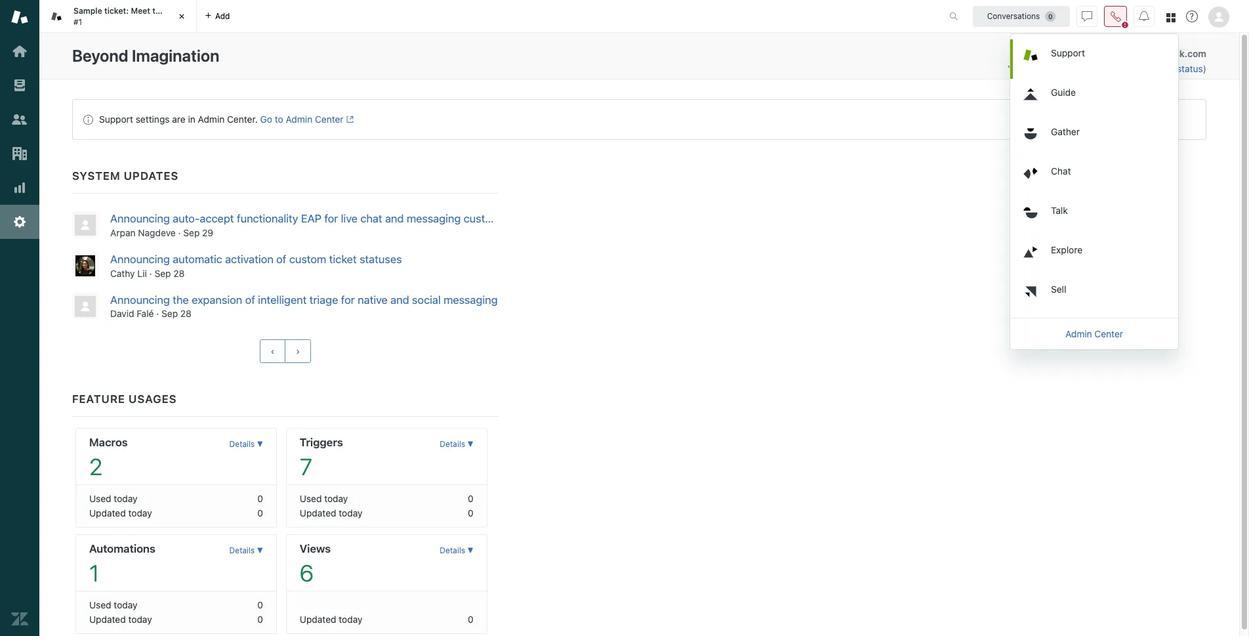 Task type: vqa. For each thing, say whether or not it's contained in the screenshot.
'Sep' for automatic
yes



Task type: locate. For each thing, give the bounding box(es) containing it.
29
[[202, 227, 214, 238]]

is
[[1069, 63, 1076, 74]]

of for custom
[[277, 253, 287, 266]]

notifications image
[[1140, 11, 1150, 21]]

beyond imagination
[[72, 46, 220, 65]]

sep right lii
[[155, 268, 171, 279]]

0 vertical spatial sep 28
[[155, 268, 185, 279]]

updated today down 6
[[300, 614, 363, 625]]

tabs tab list
[[39, 0, 936, 33]]

0 horizontal spatial ticket
[[167, 6, 189, 16]]

updated up views
[[300, 508, 336, 519]]

admin left center.
[[198, 114, 225, 125]]

0 horizontal spatial in
[[188, 114, 196, 125]]

0 horizontal spatial the
[[152, 6, 165, 16]]

eap
[[301, 212, 322, 225]]

1 announcing from the top
[[110, 212, 170, 225]]

28 right falé
[[180, 308, 192, 319]]

center right the to
[[315, 114, 344, 125]]

customers image
[[11, 111, 28, 128]]

1 vertical spatial and
[[391, 293, 409, 306]]

beyond
[[72, 46, 128, 65]]

view status link
[[1156, 63, 1204, 74]]

1 vertical spatial of
[[245, 293, 255, 306]]

used today down 1
[[89, 600, 138, 611]]

chat link
[[1014, 157, 1179, 197]]

for
[[325, 212, 338, 225], [341, 293, 355, 306]]

add
[[215, 11, 230, 21]]

details ▼ for 7
[[440, 439, 474, 449]]

1 horizontal spatial the
[[173, 293, 189, 306]]

updated for 1
[[89, 614, 126, 625]]

updated today down 1
[[89, 614, 152, 625]]

0 vertical spatial of
[[277, 253, 287, 266]]

live
[[341, 212, 358, 225]]

system updates
[[72, 169, 179, 183]]

used down 7
[[300, 493, 322, 504]]

used
[[89, 493, 111, 504], [300, 493, 322, 504], [89, 600, 111, 611]]

details for 7
[[440, 439, 466, 449]]

sep for the
[[162, 308, 178, 319]]

and for native
[[391, 293, 409, 306]]

0 vertical spatial ticket
[[167, 6, 189, 16]]

details ▼ for 1
[[229, 546, 263, 556]]

0 vertical spatial announcing
[[110, 212, 170, 225]]

used today
[[89, 493, 138, 504], [300, 493, 348, 504], [89, 600, 138, 611]]

used down 1
[[89, 600, 111, 611]]

explore link
[[1014, 236, 1179, 275]]

triggers 7
[[300, 436, 343, 480]]

0 vertical spatial the
[[152, 6, 165, 16]]

sep 28 right falé
[[162, 308, 192, 319]]

view status )
[[1156, 63, 1207, 74]]

of
[[277, 253, 287, 266], [245, 293, 255, 306]]

announcing up falé
[[110, 293, 170, 306]]

zendesk products image
[[1167, 13, 1176, 22]]

gather link
[[1014, 118, 1179, 157]]

▼ for 1
[[257, 546, 263, 556]]

1 vertical spatial the
[[173, 293, 189, 306]]

1 vertical spatial for
[[341, 293, 355, 306]]

1 vertical spatial sep
[[155, 268, 171, 279]]

used down 2
[[89, 493, 111, 504]]

close image
[[175, 10, 188, 23]]

status containing support settings are in admin center.
[[72, 99, 1207, 140]]

in
[[1110, 63, 1118, 74], [188, 114, 196, 125]]

go
[[260, 114, 272, 125]]

of left custom
[[277, 253, 287, 266]]

announcing up "arpan nagdeve"
[[110, 212, 170, 225]]

1 vertical spatial ticket
[[329, 253, 357, 266]]

details ▼ for 2
[[229, 439, 263, 449]]

arpan nagdeve
[[110, 227, 176, 238]]

sample
[[74, 6, 102, 16]]

1 horizontal spatial of
[[277, 253, 287, 266]]

(opens in a new tab) image
[[344, 116, 354, 124]]

updated today up the automations
[[89, 508, 152, 519]]

in right are
[[188, 114, 196, 125]]

for left live
[[325, 212, 338, 225]]

admin down sell link
[[1066, 328, 1093, 339]]

0
[[258, 493, 263, 504], [468, 493, 474, 504], [258, 508, 263, 519], [468, 508, 474, 519], [258, 600, 263, 611], [258, 614, 263, 625], [468, 614, 474, 625]]

organizations image
[[11, 145, 28, 162]]

center
[[315, 114, 344, 125], [1095, 328, 1124, 339]]

used today down 7
[[300, 493, 348, 504]]

hosted
[[1078, 63, 1108, 74]]

used for 7
[[300, 493, 322, 504]]

sep right falé
[[162, 308, 178, 319]]

ticket right custom
[[329, 253, 357, 266]]

admin center
[[1066, 328, 1124, 339]]

nagdeve
[[138, 227, 176, 238]]

center.
[[227, 114, 258, 125]]

3 announcing from the top
[[110, 293, 170, 306]]

support up is
[[1052, 47, 1086, 58]]

ticket:
[[104, 6, 129, 16]]

sep 28
[[155, 268, 185, 279], [162, 308, 192, 319]]

center down sell link
[[1095, 328, 1124, 339]]

)
[[1204, 63, 1207, 74]]

feature usages
[[72, 393, 177, 406]]

0 vertical spatial sep
[[183, 227, 200, 238]]

the left expansion
[[173, 293, 189, 306]]

announcing auto-accept functionality eap for live chat and messaging customers
[[110, 212, 517, 225]]

0 horizontal spatial support
[[99, 114, 133, 125]]

status
[[72, 99, 1207, 140]]

updated up the automations
[[89, 508, 126, 519]]

0 vertical spatial center
[[315, 114, 344, 125]]

updated today up views
[[300, 508, 363, 519]]

2 horizontal spatial admin
[[1066, 328, 1093, 339]]

support
[[1052, 47, 1086, 58], [99, 114, 133, 125]]

support for support
[[1052, 47, 1086, 58]]

main element
[[0, 0, 39, 636]]

triage
[[310, 293, 338, 306]]

and left the social
[[391, 293, 409, 306]]

statuses
[[360, 253, 402, 266]]

1 vertical spatial 28
[[180, 308, 192, 319]]

updates
[[124, 169, 179, 183]]

for right triage
[[341, 293, 355, 306]]

the
[[152, 6, 165, 16], [173, 293, 189, 306]]

updated for 2
[[89, 508, 126, 519]]

0 vertical spatial and
[[385, 212, 404, 225]]

1 horizontal spatial support
[[1052, 47, 1086, 58]]

28 down automatic
[[173, 268, 185, 279]]

used today for 7
[[300, 493, 348, 504]]

tab
[[39, 0, 197, 33]]

in down the beyondimaginationhelp .zendesk.com
[[1110, 63, 1118, 74]]

announcing up lii
[[110, 253, 170, 266]]

zendesk support image
[[11, 9, 28, 26]]

the right meet
[[152, 6, 165, 16]]

details ▼
[[229, 439, 263, 449], [440, 439, 474, 449], [229, 546, 263, 556], [440, 546, 474, 556]]

used for 2
[[89, 493, 111, 504]]

0 vertical spatial in
[[1110, 63, 1118, 74]]

1 vertical spatial in
[[188, 114, 196, 125]]

2 announcing from the top
[[110, 253, 170, 266]]

status
[[1178, 63, 1204, 74]]

0 horizontal spatial of
[[245, 293, 255, 306]]

support link
[[1014, 39, 1179, 78]]

▼ for 7
[[468, 439, 474, 449]]

lii
[[137, 268, 147, 279]]

cathy
[[110, 268, 135, 279]]

updated today
[[89, 508, 152, 519], [300, 508, 363, 519], [89, 614, 152, 625], [300, 614, 363, 625]]

used today down 2
[[89, 493, 138, 504]]

updated for 7
[[300, 508, 336, 519]]

28
[[173, 268, 185, 279], [180, 308, 192, 319]]

add button
[[197, 0, 238, 32]]

0 vertical spatial support
[[1052, 47, 1086, 58]]

of for intelligent
[[245, 293, 255, 306]]

sep 28 for automatic
[[155, 268, 185, 279]]

admin
[[198, 114, 225, 125], [286, 114, 313, 125], [1066, 328, 1093, 339]]

announcing for announcing auto-accept functionality eap for live chat and messaging customers
[[110, 212, 170, 225]]

and for chat
[[385, 212, 404, 225]]

1 vertical spatial announcing
[[110, 253, 170, 266]]

▼ for 6
[[468, 546, 474, 556]]

1 horizontal spatial for
[[341, 293, 355, 306]]

ticket right meet
[[167, 6, 189, 16]]

beyondimaginationhelp
[[1042, 48, 1146, 59]]

0 horizontal spatial for
[[325, 212, 338, 225]]

2 vertical spatial sep
[[162, 308, 178, 319]]

2 vertical spatial announcing
[[110, 293, 170, 306]]

support left settings
[[99, 114, 133, 125]]

beyondimaginationhelp .zendesk.com
[[1042, 48, 1207, 59]]

details ▼ for 6
[[440, 546, 474, 556]]

updated
[[89, 508, 126, 519], [300, 508, 336, 519], [89, 614, 126, 625], [300, 614, 336, 625]]

and right chat
[[385, 212, 404, 225]]

your zendesk is hosted in
[[1008, 63, 1120, 74]]

admin right the to
[[286, 114, 313, 125]]

button displays agent's chat status as invisible. image
[[1083, 11, 1093, 21]]

updated today for 7
[[300, 508, 363, 519]]

updated down 1
[[89, 614, 126, 625]]

ticket
[[167, 6, 189, 16], [329, 253, 357, 266]]

admin image
[[11, 213, 28, 230]]

1 vertical spatial support
[[99, 114, 133, 125]]

used for 1
[[89, 600, 111, 611]]

messaging left customers
[[407, 212, 461, 225]]

talk link
[[1014, 197, 1179, 236]]

to
[[275, 114, 283, 125]]

sep
[[183, 227, 200, 238], [155, 268, 171, 279], [162, 308, 178, 319]]

of left intelligent
[[245, 293, 255, 306]]

zendesk image
[[11, 611, 28, 628]]

functionality
[[237, 212, 298, 225]]

1 vertical spatial sep 28
[[162, 308, 192, 319]]

0 vertical spatial 28
[[173, 268, 185, 279]]

messaging right the social
[[444, 293, 498, 306]]

sep 28 right lii
[[155, 268, 185, 279]]

›
[[296, 346, 300, 357]]

usages
[[129, 393, 177, 406]]

▼
[[257, 439, 263, 449], [468, 439, 474, 449], [257, 546, 263, 556], [468, 546, 474, 556]]

sep down 'auto-'
[[183, 227, 200, 238]]

1 horizontal spatial center
[[1095, 328, 1124, 339]]

explore
[[1052, 244, 1083, 255]]

updated down 6
[[300, 614, 336, 625]]



Task type: describe. For each thing, give the bounding box(es) containing it.
0 vertical spatial messaging
[[407, 212, 461, 225]]

admin center link
[[1011, 321, 1179, 347]]

get help image
[[1187, 11, 1199, 22]]

sep for auto-
[[183, 227, 200, 238]]

system
[[72, 169, 121, 183]]

your
[[1008, 63, 1028, 74]]

native
[[358, 293, 388, 306]]

david falé
[[110, 308, 154, 319]]

auto-
[[173, 212, 200, 225]]

sep 28 for the
[[162, 308, 192, 319]]

1 horizontal spatial in
[[1110, 63, 1118, 74]]

0 horizontal spatial center
[[315, 114, 344, 125]]

updated today for 1
[[89, 614, 152, 625]]

details for 6
[[440, 546, 466, 556]]

28 for the
[[180, 308, 192, 319]]

.zendesk.com
[[1146, 48, 1207, 59]]

used today for 2
[[89, 493, 138, 504]]

#1
[[74, 17, 82, 27]]

sample ticket: meet the ticket #1
[[74, 6, 189, 27]]

automations 1
[[89, 542, 156, 586]]

intelligent
[[258, 293, 307, 306]]

1 horizontal spatial admin
[[286, 114, 313, 125]]

david
[[110, 308, 134, 319]]

sep for automatic
[[155, 268, 171, 279]]

6
[[300, 560, 314, 586]]

tab containing sample ticket: meet the ticket
[[39, 0, 197, 33]]

views
[[300, 542, 331, 556]]

get started image
[[11, 43, 28, 60]]

macros
[[89, 436, 128, 449]]

announcing automatic activation of custom ticket statuses
[[110, 253, 402, 266]]

sell
[[1052, 283, 1067, 294]]

chat
[[361, 212, 383, 225]]

chat
[[1052, 165, 1072, 176]]

conversations
[[988, 11, 1041, 21]]

triggers
[[300, 436, 343, 449]]

conversations button
[[974, 6, 1071, 27]]

automatic
[[173, 253, 222, 266]]

settings
[[136, 114, 170, 125]]

zendesk
[[1030, 63, 1067, 74]]

announcing for announcing automatic activation of custom ticket statuses
[[110, 253, 170, 266]]

guide link
[[1014, 78, 1179, 118]]

go to admin center link
[[260, 114, 354, 125]]

accept
[[200, 212, 234, 225]]

ticket inside sample ticket: meet the ticket #1
[[167, 6, 189, 16]]

are
[[172, 114, 186, 125]]

28 for automatic
[[173, 268, 185, 279]]

views 6
[[300, 542, 331, 586]]

1
[[89, 560, 99, 586]]

imagination
[[132, 46, 220, 65]]

guide
[[1052, 86, 1077, 97]]

custom
[[289, 253, 327, 266]]

0 horizontal spatial admin
[[198, 114, 225, 125]]

0 vertical spatial for
[[325, 212, 338, 225]]

2
[[89, 453, 102, 480]]

updated today for 6
[[300, 614, 363, 625]]

1 horizontal spatial ticket
[[329, 253, 357, 266]]

view
[[1156, 63, 1175, 74]]

used today for 1
[[89, 600, 138, 611]]

meet
[[131, 6, 150, 16]]

activation
[[225, 253, 274, 266]]

social
[[412, 293, 441, 306]]

expansion
[[192, 293, 242, 306]]

customers
[[464, 212, 517, 225]]

falé
[[137, 308, 154, 319]]

go to admin center
[[260, 114, 344, 125]]

in inside status
[[188, 114, 196, 125]]

‹
[[271, 346, 275, 357]]

gather
[[1052, 126, 1081, 137]]

1 vertical spatial center
[[1095, 328, 1124, 339]]

sep 29
[[183, 227, 214, 238]]

details for 2
[[229, 439, 255, 449]]

updated today for 2
[[89, 508, 152, 519]]

automations
[[89, 542, 156, 556]]

support for support settings are in admin center.
[[99, 114, 133, 125]]

details for 1
[[229, 546, 255, 556]]

‹ button
[[260, 340, 286, 363]]

the inside sample ticket: meet the ticket #1
[[152, 6, 165, 16]]

macros 2
[[89, 436, 128, 480]]

feature
[[72, 393, 125, 406]]

arpan
[[110, 227, 136, 238]]

views image
[[11, 77, 28, 94]]

support settings are in admin center.
[[99, 114, 258, 125]]

updated for 6
[[300, 614, 336, 625]]

sell link
[[1014, 275, 1179, 315]]

cathy lii
[[110, 268, 147, 279]]

▼ for 2
[[257, 439, 263, 449]]

› button
[[285, 340, 311, 363]]

1 vertical spatial messaging
[[444, 293, 498, 306]]

7
[[300, 453, 313, 480]]

announcing for announcing the expansion of intelligent triage for native and social messaging
[[110, 293, 170, 306]]

reporting image
[[11, 179, 28, 196]]

announcing the expansion of intelligent triage for native and social messaging
[[110, 293, 498, 306]]

talk
[[1052, 205, 1069, 216]]



